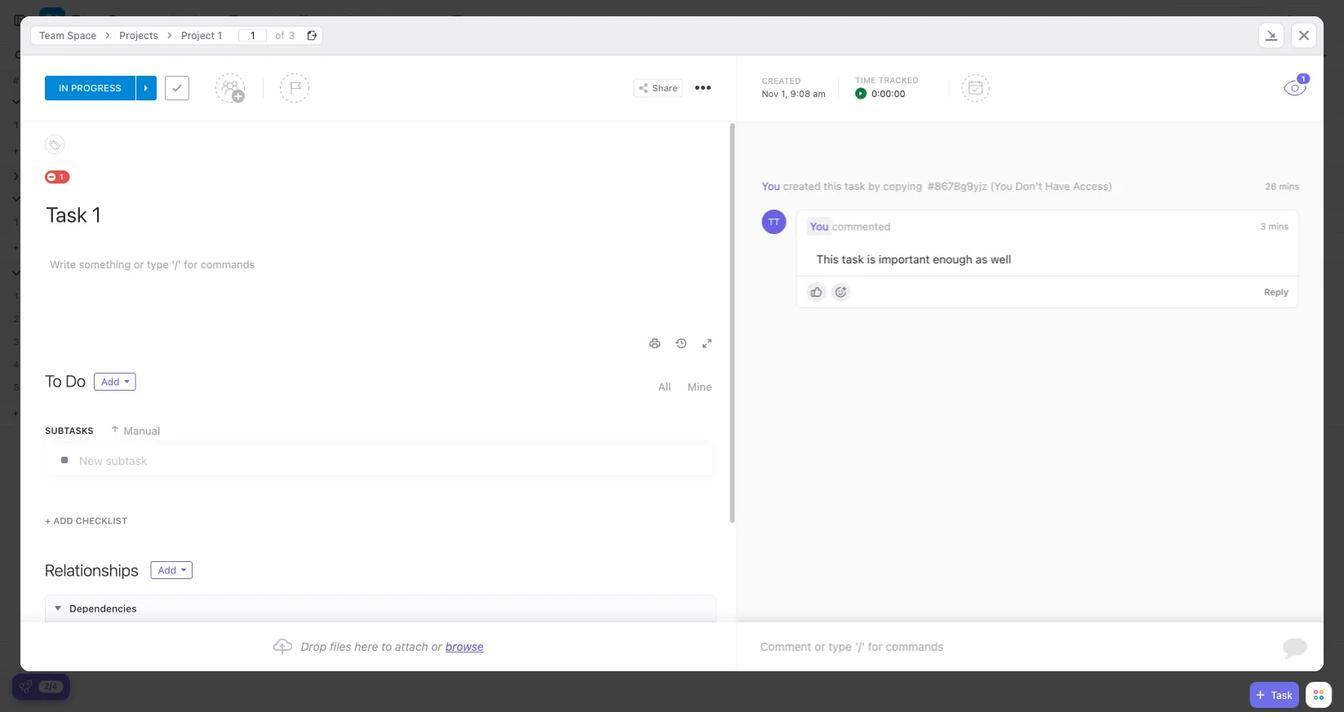Task type: locate. For each thing, give the bounding box(es) containing it.
list link
[[188, 0, 214, 41]]

assign
[[1232, 225, 1263, 236]]

drop
[[301, 640, 327, 654]]

1 vertical spatial new task
[[21, 407, 62, 418]]

set priority element right all link
[[683, 377, 707, 401]]

2 inside press space to select this row. row
[[64, 216, 70, 228]]

set priority element up terry turtle cell
[[280, 73, 309, 103]]

share button left "task settings" "image"
[[634, 79, 682, 98]]

0 vertical spatial team space
[[72, 13, 147, 28]]

0 horizontal spatial you
[[762, 180, 780, 192]]

grid
[[0, 70, 1344, 670]]

to left do
[[369, 120, 381, 131]]

team inside team space button
[[72, 13, 105, 28]]

monday
[[528, 119, 567, 131]]

subtasks inside the task body element
[[45, 426, 93, 436]]

calendar
[[315, 13, 364, 27]]

0 horizontal spatial 2
[[14, 313, 19, 324]]

share for share button to the top
[[1296, 15, 1323, 26]]

new task down correct
[[21, 144, 62, 155]]

all
[[658, 381, 671, 393]]

2 new from the top
[[21, 407, 40, 418]]

0 vertical spatial subtasks
[[999, 50, 1042, 61]]

share up 1 dropdown button in the right top of the page
[[1296, 15, 1323, 26]]

you up 'this'
[[810, 220, 829, 233]]

2 inside 1 1 2 3 1 4 5
[[14, 313, 19, 324]]

1 vertical spatial 3
[[13, 336, 19, 347]]

space inside "task locations" element
[[67, 30, 96, 41]]

0 horizontal spatial space
[[67, 30, 96, 41]]

26
[[1265, 181, 1276, 192]]

board link
[[245, 0, 284, 41]]

new task
[[21, 144, 62, 155], [21, 407, 62, 418]]

well
[[991, 253, 1011, 266]]

dialog
[[20, 16, 1324, 672]]

0 vertical spatial new
[[21, 144, 40, 155]]

typos
[[93, 119, 121, 131]]

subtasks down write a note
[[45, 426, 93, 436]]

0 vertical spatial set priority element
[[280, 73, 309, 103]]

0 vertical spatial 2
[[64, 216, 70, 228]]

set priority element inside task details 'element'
[[280, 73, 309, 103]]

minimize task image
[[1265, 30, 1278, 41]]

1 horizontal spatial team
[[72, 13, 105, 28]]

5
[[13, 382, 19, 393]]

1 vertical spatial space
[[67, 30, 96, 41]]

team for team space link
[[39, 30, 65, 41]]

of 3
[[275, 30, 295, 41]]

team space inside button
[[72, 13, 147, 28]]

no
[[52, 266, 67, 279]]

share button
[[1276, 7, 1329, 33], [634, 79, 682, 98]]

0 vertical spatial to
[[369, 120, 381, 131]]

0 vertical spatial share
[[1296, 15, 1323, 26]]

2 up 4
[[14, 313, 19, 324]]

1 horizontal spatial you
[[810, 220, 829, 233]]

1 vertical spatial add button
[[151, 562, 192, 579]]

team
[[72, 13, 105, 28], [39, 30, 65, 41]]

set priority image up terry turtle cell
[[280, 73, 309, 103]]

subtasks inside button
[[999, 50, 1042, 61]]

in
[[59, 83, 68, 94]]

row group
[[0, 91, 33, 428], [0, 91, 1343, 428], [33, 91, 849, 428], [1302, 91, 1343, 428], [1302, 642, 1343, 669]]

add up + add task on the left bottom of the page
[[158, 565, 176, 576]]

9:08
[[790, 88, 810, 99]]

2
[[64, 216, 70, 228], [14, 313, 19, 324]]

subtasks right showing
[[999, 50, 1042, 61]]

1 horizontal spatial 2
[[64, 216, 70, 228]]

1 vertical spatial share button
[[634, 79, 682, 98]]

showing
[[957, 50, 997, 61]]

progress
[[71, 83, 121, 94]]

1 vertical spatial set priority image
[[683, 331, 707, 356]]

+ right dependencies
[[149, 603, 155, 614]]

0 horizontal spatial share button
[[634, 79, 682, 98]]

1 vertical spatial task
[[842, 253, 864, 266]]

2 vertical spatial set priority element
[[683, 377, 707, 401]]

add right dependencies
[[157, 603, 174, 614]]

set priority element
[[280, 73, 309, 103], [683, 331, 707, 356], [683, 377, 707, 401]]

3 right of
[[289, 30, 295, 41]]

add button up + add task on the left bottom of the page
[[151, 562, 192, 579]]

team space
[[72, 13, 147, 28], [39, 30, 96, 41]]

you
[[762, 180, 780, 192], [810, 220, 829, 233]]

enough
[[933, 253, 972, 266]]

1 vertical spatial you
[[810, 220, 829, 233]]

1
[[217, 30, 222, 41], [1302, 74, 1305, 83], [14, 119, 19, 130], [60, 173, 63, 181], [14, 216, 19, 227], [14, 291, 19, 301]]

0 vertical spatial share button
[[1276, 7, 1329, 33]]

subtasks
[[999, 50, 1042, 61], [45, 426, 93, 436]]

1 horizontal spatial space
[[108, 13, 147, 28]]

cell
[[0, 188, 1343, 210], [196, 211, 359, 233], [359, 211, 522, 233], [522, 211, 685, 233], [33, 285, 196, 307], [196, 285, 359, 307], [359, 285, 522, 307], [522, 285, 685, 307], [33, 308, 196, 330], [196, 308, 359, 330], [359, 308, 522, 330], [522, 308, 685, 330], [33, 330, 196, 353], [196, 330, 359, 353], [359, 330, 522, 353], [522, 330, 685, 353], [196, 353, 359, 375], [359, 353, 522, 375], [522, 353, 685, 375], [196, 376, 359, 398], [359, 376, 522, 398], [522, 376, 685, 398], [33, 642, 196, 669], [522, 642, 685, 669]]

this
[[816, 253, 839, 266]]

copying
[[883, 180, 922, 192]]

space up projects
[[108, 13, 147, 28]]

1 vertical spatial team space
[[39, 30, 96, 41]]

correct typos
[[53, 119, 121, 131]]

0 horizontal spatial share
[[652, 83, 678, 93]]

add button right do
[[94, 373, 136, 391]]

0 vertical spatial team
[[72, 13, 105, 28]]

0:00:00
[[871, 88, 905, 99]]

set priority image
[[280, 73, 309, 103], [683, 331, 707, 356], [683, 377, 707, 401]]

set priority element up mine link
[[683, 331, 707, 356]]

share
[[1296, 15, 1323, 26], [652, 83, 678, 93]]

do
[[66, 371, 86, 390]]

press space to select this row. row containing task 2
[[33, 211, 849, 236]]

tt
[[768, 217, 780, 227]]

0 vertical spatial space
[[108, 13, 147, 28]]

space up tasks...
[[67, 30, 96, 41]]

1 horizontal spatial share button
[[1276, 7, 1329, 33]]

press space to select this row. row containing correct typos
[[33, 113, 849, 139]]

share left "task settings" "image"
[[652, 83, 678, 93]]

0 horizontal spatial +
[[45, 516, 51, 526]]

1 vertical spatial set priority element
[[683, 331, 707, 356]]

set priority image for the middle the set priority element
[[683, 331, 707, 356]]

1 horizontal spatial share
[[1296, 15, 1323, 26]]

1 new task from the top
[[21, 144, 62, 155]]

2 vertical spatial task
[[177, 603, 195, 614]]

0 vertical spatial new task
[[21, 144, 62, 155]]

2 vertical spatial set priority image
[[683, 377, 707, 401]]

1 horizontal spatial subtasks
[[999, 50, 1042, 61]]

space
[[108, 13, 147, 28], [67, 30, 96, 41]]

share button up 1 dropdown button in the right top of the page
[[1276, 7, 1329, 33]]

terry turtle cell
[[196, 113, 359, 135]]

1 horizontal spatial add button
[[151, 562, 192, 579]]

0 horizontal spatial team
[[39, 30, 65, 41]]

assign button
[[1211, 225, 1267, 236]]

set priority image up mine link
[[683, 331, 707, 356]]

1 vertical spatial subtasks
[[45, 426, 93, 436]]

press space to select this row. row
[[0, 113, 33, 136], [33, 113, 849, 139], [0, 211, 33, 233], [33, 211, 849, 236], [0, 285, 33, 308], [33, 285, 849, 310], [0, 308, 33, 330], [33, 308, 849, 333], [0, 330, 33, 353], [33, 330, 849, 356], [0, 353, 33, 376], [33, 353, 849, 379], [0, 376, 33, 399], [33, 376, 849, 401], [33, 642, 849, 670]]

0 vertical spatial set priority image
[[280, 73, 309, 103]]

this
[[823, 180, 841, 192]]

2 up no
[[64, 216, 70, 228]]

new task down write
[[21, 407, 62, 418]]

showing subtasks button
[[939, 46, 1047, 65]]

monday cell
[[522, 113, 685, 135]]

0 vertical spatial you
[[762, 180, 780, 192]]

0 vertical spatial add button
[[94, 373, 136, 391]]

1 vertical spatial new
[[21, 407, 40, 418]]

dialog containing to do
[[20, 16, 1324, 672]]

1 vertical spatial share
[[652, 83, 678, 93]]

task settings image
[[701, 86, 705, 90]]

set priority image inside press space to select this row. row
[[683, 377, 707, 401]]

board
[[245, 13, 277, 27]]

1 vertical spatial team
[[39, 30, 65, 41]]

nov
[[762, 88, 778, 99]]

1 horizontal spatial 3
[[289, 30, 295, 41]]

1 inside "task locations" element
[[217, 30, 222, 41]]

task locations element
[[20, 16, 1324, 55]]

all link
[[658, 373, 671, 401]]

Edit task name text field
[[46, 201, 712, 228]]

to right here
[[381, 640, 392, 654]]

#
[[13, 74, 19, 86]]

task
[[844, 180, 865, 192], [842, 253, 864, 266], [177, 603, 195, 614]]

by
[[868, 180, 880, 192]]

created nov 1, 9:08 am
[[762, 76, 826, 99]]

share button inside task details 'element'
[[634, 79, 682, 98]]

team for team space button
[[72, 13, 105, 28]]

3
[[289, 30, 295, 41], [13, 336, 19, 347]]

team space inside "task locations" element
[[39, 30, 96, 41]]

1 new from the top
[[21, 144, 40, 155]]

team up search
[[39, 30, 65, 41]]

team space up projects
[[72, 13, 147, 28]]

tasks...
[[65, 50, 98, 61]]

0 vertical spatial task
[[844, 180, 865, 192]]

set priority image inside task details 'element'
[[280, 73, 309, 103]]

3 up 4
[[13, 336, 19, 347]]

space inside button
[[108, 13, 147, 28]]

+ left checklist
[[45, 516, 51, 526]]

or
[[431, 640, 442, 654]]

0 horizontal spatial add button
[[94, 373, 136, 391]]

0 vertical spatial +
[[45, 516, 51, 526]]

1 vertical spatial 2
[[14, 313, 19, 324]]

0 horizontal spatial subtasks
[[45, 426, 93, 436]]

automations
[[1175, 15, 1235, 26]]

1 vertical spatial +
[[149, 603, 155, 614]]

team up tasks...
[[72, 13, 105, 28]]

add
[[101, 376, 120, 388], [53, 516, 73, 526], [158, 565, 176, 576], [157, 603, 174, 614]]

row
[[33, 70, 849, 90]]

share inside task details 'element'
[[652, 83, 678, 93]]

1 horizontal spatial +
[[149, 603, 155, 614]]

add left checklist
[[53, 516, 73, 526]]

task details element
[[20, 55, 1324, 122]]

you left created
[[762, 180, 780, 192]]

set priority image right all link
[[683, 377, 707, 401]]

+ add task
[[149, 603, 195, 614]]

team inside team space link
[[39, 30, 65, 41]]

0 vertical spatial 3
[[289, 30, 295, 41]]

task
[[43, 144, 62, 155], [38, 216, 61, 228], [43, 407, 62, 418], [1271, 690, 1293, 701]]

search
[[30, 50, 62, 61]]

0 horizontal spatial 3
[[13, 336, 19, 347]]

team space up search tasks...
[[39, 30, 96, 41]]



Task type: describe. For each thing, give the bounding box(es) containing it.
projects link
[[111, 26, 166, 45]]

no priority (4)
[[52, 266, 133, 279]]

add button for to do
[[94, 373, 136, 391]]

no priority cell
[[0, 262, 1343, 284]]

gantt
[[401, 13, 431, 27]]

created
[[783, 180, 821, 192]]

urgent cell
[[0, 91, 1343, 113]]

assignees button
[[1089, 46, 1164, 65]]

table
[[469, 13, 498, 27]]

this task is important enough as well
[[816, 253, 1011, 266]]

task body element
[[20, 122, 736, 666]]

row group containing 1 1 2 3 1 4 5
[[0, 91, 33, 428]]

2 new task from the top
[[21, 407, 62, 418]]

attach
[[395, 640, 428, 654]]

write a note
[[38, 381, 98, 394]]

time
[[855, 75, 876, 84]]

task 2
[[38, 216, 70, 228]]

normal priority element
[[683, 211, 843, 236]]

space for team space link
[[67, 30, 96, 41]]

search tasks...
[[30, 50, 98, 61]]

New subtask text field
[[79, 446, 711, 475]]

3 inside "task locations" element
[[289, 30, 295, 41]]

to do cell
[[359, 113, 522, 135]]

set priority image for the bottommost the set priority element
[[683, 377, 707, 401]]

a
[[67, 381, 73, 394]]

correct
[[53, 119, 90, 131]]

press space to select this row. row containing 2
[[0, 308, 33, 330]]

is
[[867, 253, 875, 266]]

row group containing urgent
[[0, 91, 1343, 428]]

onboarding checklist button element
[[19, 681, 32, 694]]

+ for + add task
[[149, 603, 155, 614]]

showing subtasks
[[957, 50, 1042, 61]]

time tracked
[[855, 75, 919, 84]]

to do
[[45, 371, 86, 390]]

of
[[275, 30, 285, 41]]

(4)
[[118, 267, 133, 279]]

list
[[188, 13, 208, 27]]

mine link
[[687, 373, 712, 401]]

here
[[354, 640, 378, 654]]

note
[[76, 381, 98, 394]]

add right note
[[101, 376, 120, 388]]

1 inside the task body element
[[60, 173, 63, 181]]

as
[[975, 253, 987, 266]]

tracked
[[878, 75, 919, 84]]

team space for team space link
[[39, 30, 96, 41]]

reply
[[1264, 287, 1289, 298]]

2/4
[[44, 682, 57, 691]]

commented
[[832, 220, 891, 233]]

created
[[762, 76, 801, 85]]

important
[[879, 253, 930, 266]]

in progress
[[59, 83, 121, 94]]

add button for relationships
[[151, 562, 192, 579]]

Search tasks... text field
[[30, 44, 166, 67]]

you commented
[[810, 220, 891, 233]]

you for you created this task by copying #8678g9yjz (you don't have access)
[[762, 180, 780, 192]]

access)
[[1073, 180, 1112, 192]]

1 inside dropdown button
[[1302, 74, 1305, 83]]

project 1
[[181, 30, 222, 41]]

to inside cell
[[369, 120, 381, 131]]

to do
[[369, 120, 398, 131]]

assignees
[[1110, 50, 1157, 61]]

team space link
[[31, 26, 105, 45]]

0:00:00 button
[[855, 86, 929, 100]]

task inside press space to select this row. row
[[38, 216, 61, 228]]

team space for team space button
[[72, 13, 147, 28]]

gantt link
[[401, 0, 438, 41]]

press space to select this row. row containing 5
[[0, 376, 33, 399]]

4
[[13, 359, 19, 370]]

+ for + add checklist
[[45, 516, 51, 526]]

+ add checklist
[[45, 516, 127, 526]]

26 mins
[[1265, 181, 1299, 192]]

am
[[813, 88, 826, 99]]

urgent
[[52, 94, 89, 108]]

row group containing correct typos
[[33, 91, 849, 428]]

don't
[[1015, 180, 1042, 192]]

task history region
[[737, 122, 1324, 623]]

you for you commented
[[810, 220, 829, 233]]

3 inside 1 1 2 3 1 4 5
[[13, 336, 19, 347]]

terry
[[202, 119, 227, 131]]

1 1 2 3 1 4 5
[[13, 119, 19, 393]]

space for team space button
[[108, 13, 147, 28]]

projects
[[119, 30, 158, 41]]

do
[[384, 120, 398, 131]]

files
[[330, 640, 351, 654]]

share for share button inside the task details 'element'
[[652, 83, 678, 93]]

have
[[1045, 180, 1070, 192]]

Set task position in this List number field
[[238, 29, 267, 42]]

turtle
[[230, 119, 258, 131]]

you created this task by copying #8678g9yjz (you don't have access)
[[762, 180, 1112, 192]]

manual button
[[110, 417, 160, 445]]

terry turtle
[[202, 119, 258, 131]]

browse
[[446, 640, 484, 654]]

press space to select this row. row containing 3
[[0, 330, 33, 353]]

project 1 link
[[173, 26, 230, 45]]

checklist
[[76, 516, 127, 526]]

grid containing urgent
[[0, 70, 1344, 670]]

to
[[45, 371, 62, 390]]

(1)
[[98, 95, 110, 108]]

1,
[[781, 88, 788, 99]]

relationships
[[45, 561, 138, 580]]

mins
[[1279, 181, 1299, 192]]

dependencies
[[69, 603, 137, 614]]

calendar link
[[315, 0, 370, 41]]

table link
[[469, 0, 504, 41]]

project
[[181, 30, 215, 41]]

team space button
[[65, 2, 147, 38]]

set priority image for the set priority element in task details 'element'
[[280, 73, 309, 103]]

1 vertical spatial to
[[381, 640, 392, 654]]

drop files here to attach or browse
[[301, 640, 484, 654]]

me button
[[1050, 46, 1089, 65]]

onboarding checklist button image
[[19, 681, 32, 694]]

automations button
[[1167, 8, 1243, 33]]

press space to select this row. row containing write a note
[[33, 376, 849, 401]]

(you
[[990, 180, 1012, 192]]

mine
[[687, 381, 712, 393]]

manual
[[124, 425, 160, 437]]

press space to select this row. row containing 4
[[0, 353, 33, 376]]



Task type: vqa. For each thing, say whether or not it's contained in the screenshot.
1 1 2 3 1 4 5
yes



